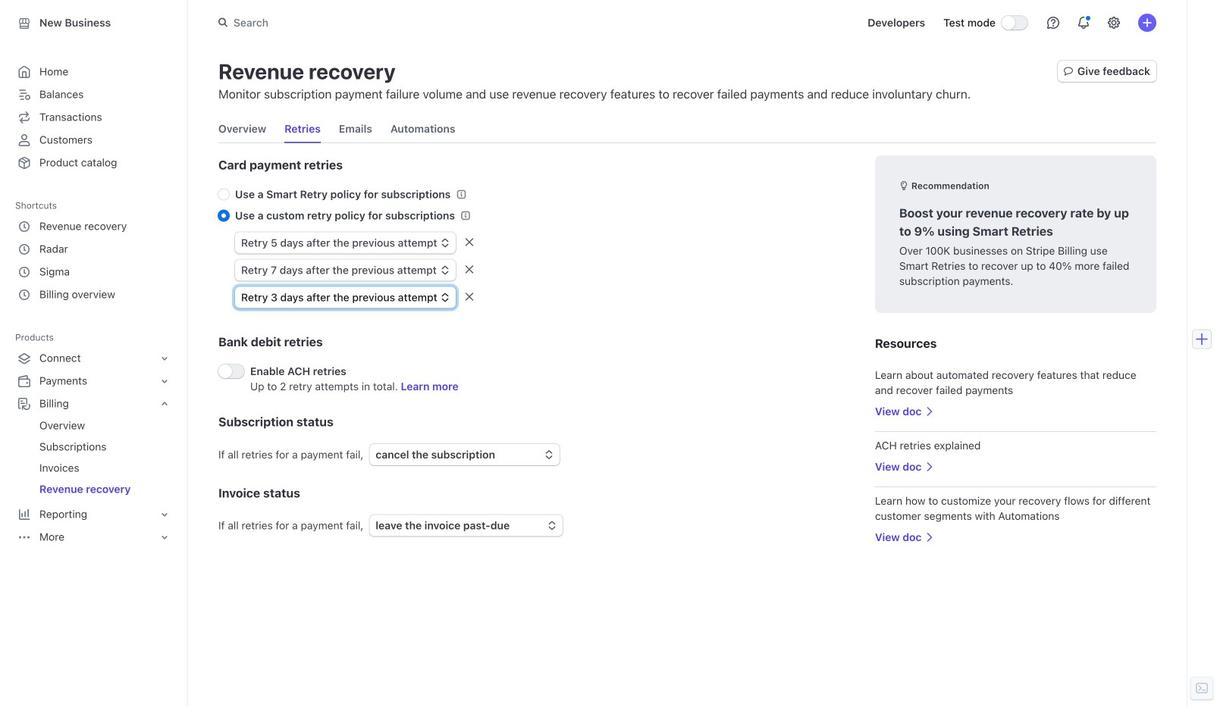 Task type: locate. For each thing, give the bounding box(es) containing it.
None radio
[[218, 189, 229, 200], [218, 211, 229, 221], [218, 189, 229, 200], [218, 211, 229, 221]]

None search field
[[209, 9, 637, 37]]

tab list
[[218, 115, 455, 143]]

shortcuts element
[[15, 196, 172, 306], [15, 215, 172, 306]]

Search text field
[[209, 9, 637, 37]]

core navigation links element
[[15, 61, 172, 174]]

settings image
[[1108, 17, 1120, 29]]

1 products element from the top
[[15, 328, 175, 549]]

None checkbox
[[218, 365, 244, 379]]

shortcuts element for 2nd products element from the bottom
[[15, 215, 172, 306]]

1 shortcuts element from the top
[[15, 196, 172, 306]]

2 shortcuts element from the top
[[15, 215, 172, 306]]

products element
[[15, 328, 175, 549], [15, 347, 175, 549]]



Task type: vqa. For each thing, say whether or not it's contained in the screenshot.
second SHORTCUTS element from the bottom of the page
yes



Task type: describe. For each thing, give the bounding box(es) containing it.
shortcuts element for 1st products element from the bottom
[[15, 196, 172, 306]]

help image
[[1047, 17, 1060, 29]]

2 products element from the top
[[15, 347, 175, 549]]

Test mode checkbox
[[1002, 16, 1028, 30]]



